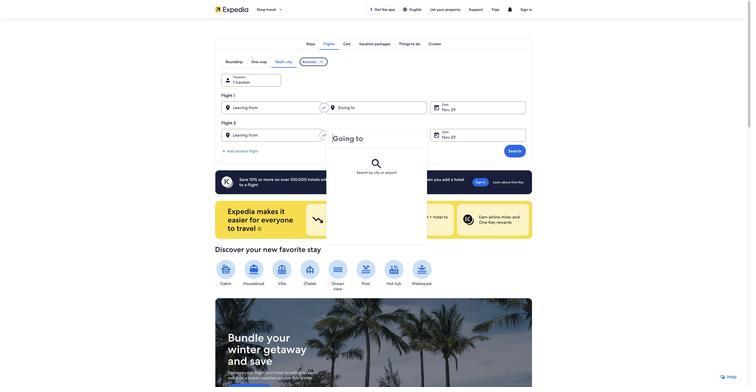 Task type: locate. For each thing, give the bounding box(es) containing it.
tab list
[[215, 38, 532, 50], [221, 56, 296, 68]]

0 horizontal spatial on
[[239, 375, 244, 381]]

and right miles
[[512, 214, 520, 220]]

hotels
[[308, 177, 320, 182]]

0 vertical spatial or
[[381, 170, 384, 175]]

0 horizontal spatial more
[[228, 375, 238, 381]]

or up members
[[381, 170, 384, 175]]

2 vertical spatial hotel
[[274, 370, 284, 376]]

flight inside save 10% or more on over 100,000 hotels with member prices. also, members save up to 30% when you add a hotel to a flight
[[248, 182, 258, 188]]

save left the +
[[404, 220, 412, 225]]

more right 10%
[[263, 177, 274, 182]]

0 horizontal spatial sign in
[[476, 180, 486, 184]]

get the app link
[[366, 5, 398, 14]]

1 nov 29 button from the top
[[430, 101, 526, 114]]

1 vertical spatial nov 29 button
[[430, 129, 526, 142]]

1 vertical spatial tab list
[[221, 56, 296, 68]]

to right the +
[[444, 214, 448, 220]]

chalet
[[304, 281, 316, 287]]

members
[[372, 177, 391, 182]]

to right this at the bottom
[[303, 370, 307, 376]]

nov 29 for flight 1
[[442, 107, 456, 113]]

0 vertical spatial in
[[529, 7, 532, 12]]

0 horizontal spatial bundle
[[228, 331, 264, 345]]

travel inside dropdown button
[[266, 7, 276, 12]]

1 vertical spatial bundle
[[228, 331, 264, 345]]

nov 29
[[442, 107, 456, 113], [442, 135, 456, 140]]

nov 29 for flight 2
[[442, 135, 456, 140]]

over
[[281, 177, 289, 182]]

earn
[[479, 214, 487, 220]]

sign left learn
[[476, 180, 482, 184]]

1 nov 29 from the top
[[442, 107, 456, 113]]

on inside the bundle your winter getaway and save package your flight and hotel together to save more on a warm-weather escape this winter.
[[239, 375, 244, 381]]

1 vertical spatial travel
[[237, 224, 256, 233]]

0 horizontal spatial or
[[258, 177, 262, 182]]

your for bundle
[[267, 331, 290, 345]]

sign right communication center icon at the right top of page
[[521, 7, 528, 12]]

1 horizontal spatial bundle
[[404, 214, 417, 220]]

0 vertical spatial city
[[286, 59, 292, 64]]

2 nov from the top
[[442, 135, 450, 140]]

flight for flight 1
[[221, 93, 232, 98]]

29 for 2
[[451, 135, 456, 140]]

search for search by city or airport
[[357, 170, 368, 175]]

1 vertical spatial more
[[228, 375, 238, 381]]

1 nov from the top
[[442, 107, 450, 113]]

1 horizontal spatial on
[[275, 177, 280, 182]]

2 nov 29 button from the top
[[430, 129, 526, 142]]

0 vertical spatial search
[[509, 148, 522, 154]]

0 vertical spatial on
[[275, 177, 280, 182]]

0 vertical spatial sign
[[521, 7, 528, 12]]

one-way link
[[247, 56, 271, 68]]

1 traveler
[[233, 80, 250, 85]]

0 horizontal spatial travel
[[237, 224, 256, 233]]

hotel
[[454, 177, 464, 182], [433, 214, 443, 220], [274, 370, 284, 376]]

winter
[[228, 342, 261, 357]]

another
[[235, 149, 248, 154]]

1 horizontal spatial more
[[263, 177, 274, 182]]

0 vertical spatial travel
[[266, 7, 276, 12]]

houseboat button
[[243, 260, 265, 287]]

flight 2
[[221, 120, 236, 126]]

0 vertical spatial sign in
[[521, 7, 532, 12]]

1 vertical spatial city
[[374, 170, 380, 175]]

things
[[399, 41, 410, 46]]

vacation packages
[[359, 41, 391, 46]]

to left do
[[411, 41, 415, 46]]

+
[[429, 214, 432, 220]]

1 horizontal spatial city
[[374, 170, 380, 175]]

in inside sign in dropdown button
[[529, 7, 532, 12]]

0 vertical spatial and
[[512, 214, 520, 220]]

1 horizontal spatial search
[[509, 148, 522, 154]]

1 down 1 traveler
[[233, 93, 235, 98]]

to down expedia
[[228, 224, 235, 233]]

discover your new favorite stay
[[215, 245, 321, 254]]

hot tub
[[387, 281, 401, 287]]

a inside the bundle your winter getaway and save package your flight and hotel together to save more on a warm-weather escape this winter.
[[245, 375, 247, 381]]

0 horizontal spatial in
[[483, 180, 486, 184]]

1 vertical spatial search
[[357, 170, 368, 175]]

small image
[[403, 7, 407, 12]]

1 left traveler
[[233, 80, 234, 85]]

multi-city
[[275, 59, 292, 64]]

key right the about
[[518, 180, 524, 184]]

on left 'over'
[[275, 177, 280, 182]]

1 horizontal spatial or
[[381, 170, 384, 175]]

travel left xsmall icon
[[237, 224, 256, 233]]

0 vertical spatial more
[[263, 177, 274, 182]]

one-
[[251, 59, 260, 64]]

0 horizontal spatial one
[[479, 220, 487, 225]]

0 horizontal spatial hotel
[[274, 370, 284, 376]]

and right warm-
[[265, 370, 273, 376]]

medium image
[[221, 149, 226, 154]]

1 vertical spatial key
[[488, 220, 495, 225]]

1 horizontal spatial one
[[511, 180, 518, 184]]

more left warm-
[[228, 375, 238, 381]]

package
[[228, 370, 244, 376]]

roundtrip
[[226, 59, 243, 64]]

villa
[[278, 281, 286, 287]]

shop travel
[[257, 7, 276, 12]]

sign in right communication center icon at the right top of page
[[521, 7, 532, 12]]

1 vertical spatial sign
[[476, 180, 482, 184]]

nov for flight 1
[[442, 107, 450, 113]]

0 vertical spatial nov 29 button
[[430, 101, 526, 114]]

property
[[445, 7, 461, 12]]

hotel right the +
[[433, 214, 443, 220]]

city left economy
[[286, 59, 292, 64]]

1 vertical spatial one
[[479, 220, 487, 225]]

0 vertical spatial bundle
[[404, 214, 417, 220]]

0 vertical spatial tab list
[[215, 38, 532, 50]]

1 vertical spatial in
[[483, 180, 486, 184]]

save right this at the bottom
[[308, 370, 316, 376]]

learn
[[493, 180, 501, 184]]

list your property link
[[426, 5, 465, 14]]

0 vertical spatial flight
[[221, 93, 232, 98]]

waterpark button
[[411, 260, 433, 287]]

your
[[437, 7, 444, 12], [246, 245, 261, 254], [267, 331, 290, 345], [245, 370, 253, 376]]

0 horizontal spatial search
[[357, 170, 368, 175]]

on left warm-
[[239, 375, 244, 381]]

0 horizontal spatial sign
[[476, 180, 482, 184]]

list your property
[[430, 7, 461, 12]]

ocean view
[[332, 281, 344, 292]]

pool button
[[355, 260, 377, 287]]

2 horizontal spatial hotel
[[454, 177, 464, 182]]

1 horizontal spatial hotel
[[433, 214, 443, 220]]

prices.
[[348, 177, 361, 182]]

bundle your winter getaway and save package your flight and hotel together to save more on a warm-weather escape this winter.
[[228, 331, 316, 381]]

chalet button
[[299, 260, 321, 287]]

a
[[451, 177, 453, 182], [244, 182, 247, 188], [245, 375, 247, 381]]

airport
[[385, 170, 397, 175]]

1 vertical spatial and
[[228, 354, 247, 368]]

1 vertical spatial sign in
[[476, 180, 486, 184]]

0 horizontal spatial key
[[488, 220, 495, 225]]

0 vertical spatial nov
[[442, 107, 450, 113]]

key right earn
[[488, 220, 495, 225]]

0 vertical spatial key
[[518, 180, 524, 184]]

1 vertical spatial or
[[258, 177, 262, 182]]

key inside earn airline miles and one key rewards
[[488, 220, 495, 225]]

save left up
[[392, 177, 400, 182]]

ocean
[[332, 281, 344, 287]]

to
[[411, 41, 415, 46], [407, 177, 411, 182], [239, 182, 243, 188], [444, 214, 448, 220], [228, 224, 235, 233], [303, 370, 307, 376]]

swap origin and destination values image
[[322, 133, 327, 138]]

sign in inside bundle your winter getaway and save main content
[[476, 180, 486, 184]]

up
[[401, 177, 406, 182]]

and up package
[[228, 354, 247, 368]]

1 flight from the top
[[221, 93, 232, 98]]

a left warm-
[[245, 375, 247, 381]]

1 vertical spatial hotel
[[433, 214, 443, 220]]

2 horizontal spatial and
[[512, 214, 520, 220]]

one left airline
[[479, 220, 487, 225]]

or right 10%
[[258, 177, 262, 182]]

1
[[233, 80, 234, 85], [233, 93, 235, 98]]

tab list containing roundtrip
[[221, 56, 296, 68]]

0 vertical spatial nov 29
[[442, 107, 456, 113]]

cabin button
[[215, 260, 237, 287]]

in right communication center icon at the right top of page
[[529, 7, 532, 12]]

0 vertical spatial one
[[511, 180, 518, 184]]

0 vertical spatial 1
[[233, 80, 234, 85]]

to inside tab list
[[411, 41, 415, 46]]

save 10% or more on over 100,000 hotels with member prices. also, members save up to 30% when you add a hotel to a flight
[[239, 177, 464, 188]]

1 horizontal spatial travel
[[266, 7, 276, 12]]

sign in
[[521, 7, 532, 12], [476, 180, 486, 184]]

winter.
[[300, 375, 313, 381]]

bundle inside the bundle your winter getaway and save package your flight and hotel together to save more on a warm-weather escape this winter.
[[228, 331, 264, 345]]

way
[[260, 59, 267, 64]]

1 horizontal spatial and
[[265, 370, 273, 376]]

hotel left together
[[274, 370, 284, 376]]

new
[[263, 245, 278, 254]]

trips
[[491, 7, 499, 12]]

0 horizontal spatial and
[[228, 354, 247, 368]]

english button
[[398, 5, 426, 14]]

2 nov 29 from the top
[[442, 135, 456, 140]]

1 vertical spatial 29
[[451, 135, 456, 140]]

29
[[451, 107, 456, 113], [451, 135, 456, 140]]

1 horizontal spatial sign in
[[521, 7, 532, 12]]

2 29 from the top
[[451, 135, 456, 140]]

packages
[[375, 41, 391, 46]]

a right add
[[451, 177, 453, 182]]

travel left the trailing image
[[266, 7, 276, 12]]

0 vertical spatial 29
[[451, 107, 456, 113]]

1 29 from the top
[[451, 107, 456, 113]]

1 horizontal spatial sign
[[521, 7, 528, 12]]

one right the about
[[511, 180, 518, 184]]

flight 1
[[221, 93, 235, 98]]

hotel inside save 10% or more on over 100,000 hotels with member prices. also, members save up to 30% when you add a hotel to a flight
[[454, 177, 464, 182]]

cars
[[343, 41, 351, 46]]

hotel right add
[[454, 177, 464, 182]]

or
[[381, 170, 384, 175], [258, 177, 262, 182]]

city right by
[[374, 170, 380, 175]]

member
[[330, 177, 347, 182]]

expedia logo image
[[215, 6, 248, 13]]

flight inside "bundle flight + hotel to save"
[[418, 214, 428, 220]]

0 vertical spatial hotel
[[454, 177, 464, 182]]

1 vertical spatial on
[[239, 375, 244, 381]]

english
[[410, 7, 422, 12]]

to inside expedia makes it easier for everyone to travel
[[228, 224, 235, 233]]

app
[[388, 7, 395, 12]]

in left learn
[[483, 180, 486, 184]]

2 flight from the top
[[221, 120, 232, 126]]

sign
[[521, 7, 528, 12], [476, 180, 482, 184]]

sign in left learn
[[476, 180, 486, 184]]

add another flight
[[227, 149, 258, 154]]

shop
[[257, 7, 266, 12]]

bundle inside "bundle flight + hotel to save"
[[404, 214, 417, 220]]

1 vertical spatial flight
[[221, 120, 232, 126]]

1 vertical spatial nov
[[442, 135, 450, 140]]

airline
[[488, 214, 500, 220]]

0 horizontal spatial city
[[286, 59, 292, 64]]

search inside search button
[[509, 148, 522, 154]]

nov
[[442, 107, 450, 113], [442, 135, 450, 140]]

favorite
[[279, 245, 306, 254]]

rewards
[[496, 220, 512, 225]]

1 horizontal spatial in
[[529, 7, 532, 12]]

vacation packages link
[[355, 38, 395, 50]]

1 vertical spatial nov 29
[[442, 135, 456, 140]]



Task type: vqa. For each thing, say whether or not it's contained in the screenshot.
MORE TRAVEL icon
no



Task type: describe. For each thing, give the bounding box(es) containing it.
do
[[416, 41, 420, 46]]

trailing image
[[278, 7, 283, 12]]

your for discover
[[246, 245, 261, 254]]

2 vertical spatial and
[[265, 370, 273, 376]]

add
[[227, 149, 234, 154]]

a left 10%
[[244, 182, 247, 188]]

communication center icon image
[[507, 6, 513, 13]]

city inside tab list
[[286, 59, 292, 64]]

villa button
[[271, 260, 293, 287]]

nov 29 button for 1
[[430, 101, 526, 114]]

multi-city link
[[271, 56, 296, 68]]

and inside earn airline miles and one key rewards
[[512, 214, 520, 220]]

your for list
[[437, 7, 444, 12]]

list
[[430, 7, 436, 12]]

expedia makes it easier for everyone to travel
[[228, 207, 293, 233]]

more inside save 10% or more on over 100,000 hotels with member prices. also, members save up to 30% when you add a hotel to a flight
[[263, 177, 274, 182]]

stays link
[[302, 38, 319, 50]]

by
[[369, 170, 373, 175]]

things to do link
[[395, 38, 424, 50]]

bundle your winter getaway and save main content
[[0, 19, 747, 387]]

hotel inside "bundle flight + hotel to save"
[[433, 214, 443, 220]]

cruises
[[429, 41, 441, 46]]

makes
[[257, 207, 278, 216]]

nov 29 button for 2
[[430, 129, 526, 142]]

ocean view button
[[327, 260, 349, 292]]

support link
[[465, 5, 487, 14]]

swap origin and destination values image
[[322, 105, 327, 110]]

escape
[[277, 375, 291, 381]]

100,000
[[290, 177, 307, 182]]

one-way
[[251, 59, 267, 64]]

hot
[[387, 281, 394, 287]]

traveler
[[235, 80, 250, 85]]

add
[[442, 177, 450, 182]]

in inside the 'sign in' link
[[483, 180, 486, 184]]

also,
[[362, 177, 371, 182]]

about
[[502, 180, 510, 184]]

view
[[333, 286, 342, 292]]

search by city or airport
[[357, 170, 397, 175]]

nov for flight 2
[[442, 135, 450, 140]]

1 vertical spatial 1
[[233, 93, 235, 98]]

hot tub button
[[383, 260, 405, 287]]

search button
[[504, 145, 526, 158]]

1 traveler button
[[221, 74, 281, 87]]

earn airline miles and one key rewards
[[479, 214, 520, 225]]

get the app
[[375, 7, 395, 12]]

flights link
[[319, 38, 339, 50]]

economy button
[[300, 58, 328, 66]]

add another flight button
[[221, 149, 258, 154]]

on inside save 10% or more on over 100,000 hotels with member prices. also, members save up to 30% when you add a hotel to a flight
[[275, 177, 280, 182]]

everyone
[[261, 215, 293, 225]]

2
[[233, 120, 236, 126]]

for
[[250, 215, 259, 225]]

houseboat
[[243, 281, 264, 287]]

cars link
[[339, 38, 355, 50]]

when
[[422, 177, 433, 182]]

to inside "bundle flight + hotel to save"
[[444, 214, 448, 220]]

save inside "bundle flight + hotel to save"
[[404, 220, 412, 225]]

1 inside dropdown button
[[233, 80, 234, 85]]

to left 10%
[[239, 182, 243, 188]]

1 out of 3 element
[[306, 204, 378, 236]]

more inside the bundle your winter getaway and save package your flight and hotel together to save more on a warm-weather escape this winter.
[[228, 375, 238, 381]]

or inside save 10% or more on over 100,000 hotels with member prices. also, members save up to 30% when you add a hotel to a flight
[[258, 177, 262, 182]]

vacation
[[359, 41, 374, 46]]

29 for 1
[[451, 107, 456, 113]]

easier
[[228, 215, 248, 225]]

get
[[375, 7, 381, 12]]

to right up
[[407, 177, 411, 182]]

sign in inside dropdown button
[[521, 7, 532, 12]]

cabin
[[220, 281, 231, 287]]

stay
[[307, 245, 321, 254]]

bundle for flight
[[404, 214, 417, 220]]

sign inside bundle your winter getaway and save main content
[[476, 180, 482, 184]]

you
[[434, 177, 441, 182]]

travel sale activities deals image
[[215, 298, 532, 387]]

sign inside dropdown button
[[521, 7, 528, 12]]

tub
[[395, 281, 401, 287]]

trips link
[[487, 5, 504, 14]]

save up warm-
[[250, 354, 272, 368]]

to inside the bundle your winter getaway and save package your flight and hotel together to save more on a warm-weather escape this winter.
[[303, 370, 307, 376]]

this
[[292, 375, 299, 381]]

flights
[[324, 41, 335, 46]]

bundle for your
[[228, 331, 264, 345]]

30%
[[412, 177, 421, 182]]

expedia
[[228, 207, 255, 216]]

warm-
[[248, 375, 261, 381]]

1 horizontal spatial key
[[518, 180, 524, 184]]

one inside learn about one key link
[[511, 180, 518, 184]]

learn about one key link
[[491, 178, 526, 187]]

economy
[[303, 60, 316, 64]]

Going to text field
[[326, 129, 427, 148]]

waterpark
[[412, 281, 432, 287]]

2 out of 3 element
[[381, 204, 454, 236]]

sign in link
[[473, 178, 489, 187]]

the
[[382, 7, 387, 12]]

xsmall image
[[258, 227, 262, 231]]

cruises link
[[424, 38, 445, 50]]

save inside save 10% or more on over 100,000 hotels with member prices. also, members save up to 30% when you add a hotel to a flight
[[392, 177, 400, 182]]

flight for flight 2
[[221, 120, 232, 126]]

3 out of 3 element
[[457, 204, 529, 236]]

learn about one key
[[493, 180, 524, 184]]

sign in button
[[516, 3, 536, 16]]

hotel inside the bundle your winter getaway and save package your flight and hotel together to save more on a warm-weather escape this winter.
[[274, 370, 284, 376]]

shop travel button
[[253, 3, 287, 16]]

things to do
[[399, 41, 420, 46]]

it
[[280, 207, 285, 216]]

search for search
[[509, 148, 522, 154]]

together
[[285, 370, 302, 376]]

tab list containing stays
[[215, 38, 532, 50]]

miles
[[501, 214, 511, 220]]

one inside earn airline miles and one key rewards
[[479, 220, 487, 225]]

roundtrip link
[[221, 56, 247, 68]]

download the app button image
[[369, 7, 374, 12]]

travel inside expedia makes it easier for everyone to travel
[[237, 224, 256, 233]]

support
[[469, 7, 483, 12]]

flight inside the bundle your winter getaway and save package your flight and hotel together to save more on a warm-weather escape this winter.
[[254, 370, 264, 376]]

pool
[[362, 281, 370, 287]]

getaway
[[263, 342, 307, 357]]

10%
[[249, 177, 257, 182]]



